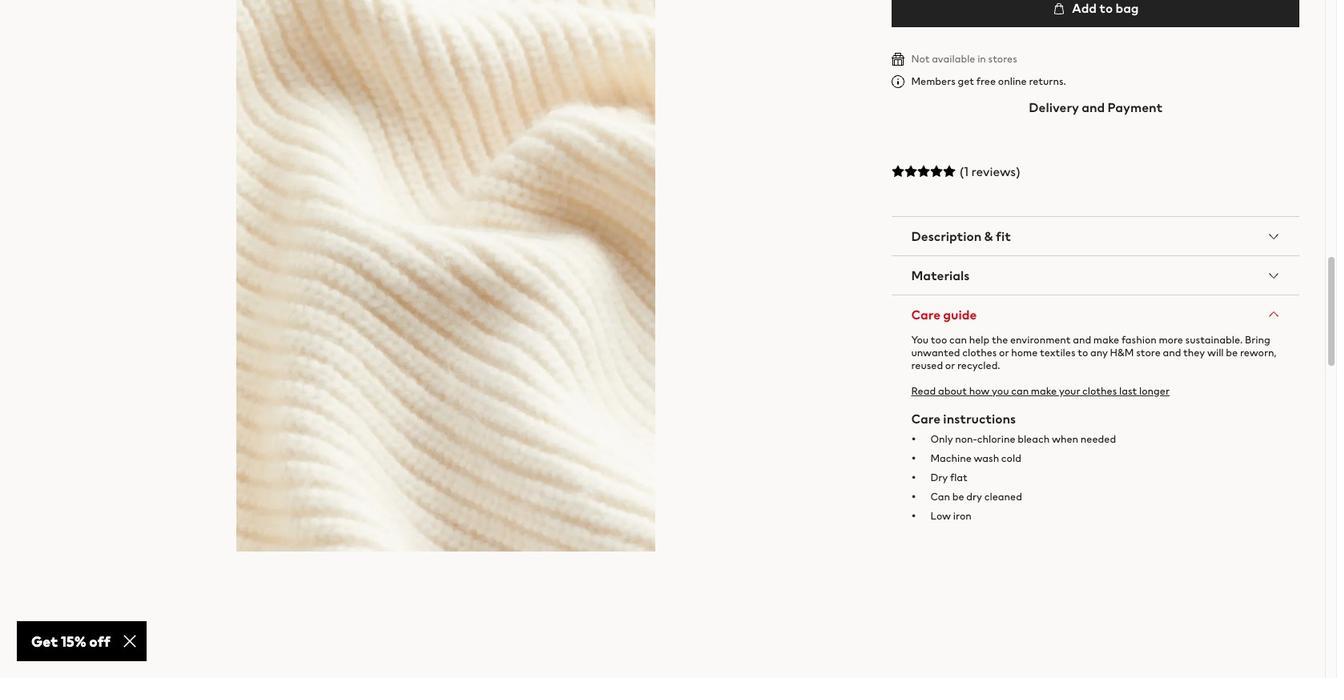 Task type: locate. For each thing, give the bounding box(es) containing it.
clothes inside you too can help the environment and make fashion more sustainable. bring unwanted clothes or home textiles to any h&m store and they will be reworn, reused or recycled.
[[963, 345, 997, 360]]

your
[[1059, 384, 1081, 399]]

read about how you can make your clothes last longer link
[[911, 384, 1170, 399]]

read about how you can make your clothes last longer
[[911, 384, 1170, 399]]

be inside the 'care instructions only non-chlorine bleach when needed machine wash cold dry flat can be dry cleaned low iron'
[[953, 489, 964, 505]]

1 horizontal spatial be
[[1226, 345, 1238, 360]]

0 horizontal spatial be
[[953, 489, 964, 505]]

get
[[958, 74, 974, 89]]

make
[[1094, 332, 1120, 348], [1031, 384, 1057, 399]]

any
[[1091, 345, 1108, 360]]

can right 'too' in the right of the page
[[950, 332, 967, 348]]

stores
[[988, 51, 1017, 66]]

0 vertical spatial care
[[911, 305, 941, 324]]

not available in stores button
[[892, 51, 1017, 66]]

1 horizontal spatial or
[[999, 345, 1009, 360]]

read
[[911, 384, 936, 399]]

dry
[[967, 489, 982, 505]]

be inside you too can help the environment and make fashion more sustainable. bring unwanted clothes or home textiles to any h&m store and they will be reworn, reused or recycled.
[[1226, 345, 1238, 360]]

1 vertical spatial clothes
[[1083, 384, 1117, 399]]

fashion
[[1122, 332, 1157, 348]]

reviews)
[[972, 162, 1021, 181]]

only
[[931, 432, 953, 447]]

(1 reviews) button
[[892, 152, 1300, 190]]

make right to
[[1094, 332, 1120, 348]]

clothes
[[963, 345, 997, 360], [1083, 384, 1117, 399]]

1 vertical spatial can
[[1011, 384, 1029, 399]]

0 horizontal spatial or
[[945, 358, 955, 373]]

make left 'your'
[[1031, 384, 1057, 399]]

flat
[[950, 470, 968, 485]]

or
[[999, 345, 1009, 360], [945, 358, 955, 373]]

about
[[938, 384, 967, 399]]

description & fit
[[911, 227, 1011, 246]]

too
[[931, 332, 947, 348]]

delivery
[[1029, 98, 1079, 117]]

instructions
[[943, 409, 1016, 428]]

delivery and payment
[[1029, 98, 1163, 117]]

and inside "button"
[[1082, 98, 1105, 117]]

materials
[[911, 266, 970, 285]]

iron
[[953, 509, 972, 524]]

1 horizontal spatial make
[[1094, 332, 1120, 348]]

1 care from the top
[[911, 305, 941, 324]]

(1
[[959, 162, 969, 181]]

description
[[911, 227, 982, 246]]

be
[[1226, 345, 1238, 360], [953, 489, 964, 505]]

be right will
[[1226, 345, 1238, 360]]

0 vertical spatial make
[[1094, 332, 1120, 348]]

0 vertical spatial be
[[1226, 345, 1238, 360]]

2 care from the top
[[911, 409, 941, 428]]

payment
[[1108, 98, 1163, 117]]

&
[[984, 227, 993, 246]]

can right you
[[1011, 384, 1029, 399]]

care up only
[[911, 409, 941, 428]]

you too can help the environment and make fashion more sustainable. bring unwanted clothes or home textiles to any h&m store and they will be reworn, reused or recycled.
[[911, 332, 1277, 373]]

home
[[1011, 345, 1038, 360]]

5 / 5 image
[[892, 165, 956, 178]]

care inside dropdown button
[[911, 305, 941, 324]]

bleach
[[1018, 432, 1050, 447]]

0 vertical spatial can
[[950, 332, 967, 348]]

can
[[931, 489, 950, 505]]

can
[[950, 332, 967, 348], [1011, 384, 1029, 399]]

0 vertical spatial clothes
[[963, 345, 997, 360]]

recycled.
[[958, 358, 1001, 373]]

1 vertical spatial be
[[953, 489, 964, 505]]

low
[[931, 509, 951, 524]]

care inside the 'care instructions only non-chlorine bleach when needed machine wash cold dry flat can be dry cleaned low iron'
[[911, 409, 941, 428]]

help
[[969, 332, 990, 348]]

clothes left last
[[1083, 384, 1117, 399]]

in
[[978, 51, 986, 66]]

clothes up how
[[963, 345, 997, 360]]

care instructions only non-chlorine bleach when needed machine wash cold dry flat can be dry cleaned low iron
[[911, 409, 1116, 524]]

and
[[1082, 98, 1105, 117], [1073, 332, 1091, 348], [1163, 345, 1181, 360]]

care
[[911, 305, 941, 324], [911, 409, 941, 428]]

reused
[[911, 358, 943, 373]]

1 vertical spatial care
[[911, 409, 941, 428]]

care for care instructions only non-chlorine bleach when needed machine wash cold dry flat can be dry cleaned low iron
[[911, 409, 941, 428]]

environment
[[1010, 332, 1071, 348]]

0 horizontal spatial clothes
[[963, 345, 997, 360]]

be left 'dry'
[[953, 489, 964, 505]]

will
[[1207, 345, 1224, 360]]

1 vertical spatial make
[[1031, 384, 1057, 399]]

or right reused at bottom
[[945, 358, 955, 373]]

delivery and payment button
[[892, 88, 1300, 126]]

available
[[932, 51, 976, 66]]

0 horizontal spatial make
[[1031, 384, 1057, 399]]

description & fit button
[[892, 217, 1300, 255]]

how
[[969, 384, 990, 399]]

1 horizontal spatial clothes
[[1083, 384, 1117, 399]]

h&m
[[1110, 345, 1134, 360]]

care up 'you'
[[911, 305, 941, 324]]

or left "home"
[[999, 345, 1009, 360]]

to
[[1078, 345, 1088, 360]]

members get free online returns.
[[911, 74, 1066, 89]]

online
[[998, 74, 1027, 89]]

0 horizontal spatial can
[[950, 332, 967, 348]]

machine
[[931, 451, 972, 466]]



Task type: vqa. For each thing, say whether or not it's contained in the screenshot.
Fragrance
no



Task type: describe. For each thing, give the bounding box(es) containing it.
reworn,
[[1240, 345, 1277, 360]]

the
[[992, 332, 1008, 348]]

members
[[911, 74, 956, 89]]

dry
[[931, 470, 948, 485]]

when
[[1052, 432, 1079, 447]]

cold
[[1001, 451, 1022, 466]]

needed
[[1081, 432, 1116, 447]]

chlorine
[[977, 432, 1016, 447]]

bring
[[1245, 332, 1271, 348]]

care for care guide
[[911, 305, 941, 324]]

you
[[992, 384, 1009, 399]]

store
[[1136, 345, 1161, 360]]

longer
[[1139, 384, 1170, 399]]

guide
[[943, 305, 977, 324]]

wash
[[974, 451, 999, 466]]

materials button
[[892, 256, 1300, 295]]

fit
[[996, 227, 1011, 246]]

last
[[1119, 384, 1137, 399]]

unwanted
[[911, 345, 960, 360]]

you
[[911, 332, 929, 348]]

returns.
[[1029, 74, 1066, 89]]

(1 reviews)
[[959, 162, 1021, 181]]

1 horizontal spatial can
[[1011, 384, 1029, 399]]

not
[[911, 51, 930, 66]]

non-
[[955, 432, 977, 447]]

free
[[977, 74, 996, 89]]

cleaned
[[985, 489, 1022, 505]]

they
[[1184, 345, 1205, 360]]

oversized sweater - cream - ladies | h&m us 5 image
[[237, 0, 655, 552]]

more
[[1159, 332, 1183, 348]]

not available in stores
[[911, 51, 1017, 66]]

sustainable.
[[1186, 332, 1243, 348]]

textiles
[[1040, 345, 1076, 360]]

care guide
[[911, 305, 977, 324]]

can inside you too can help the environment and make fashion more sustainable. bring unwanted clothes or home textiles to any h&m store and they will be reworn, reused or recycled.
[[950, 332, 967, 348]]

make inside you too can help the environment and make fashion more sustainable. bring unwanted clothes or home textiles to any h&m store and they will be reworn, reused or recycled.
[[1094, 332, 1120, 348]]

care guide button
[[892, 295, 1300, 334]]



